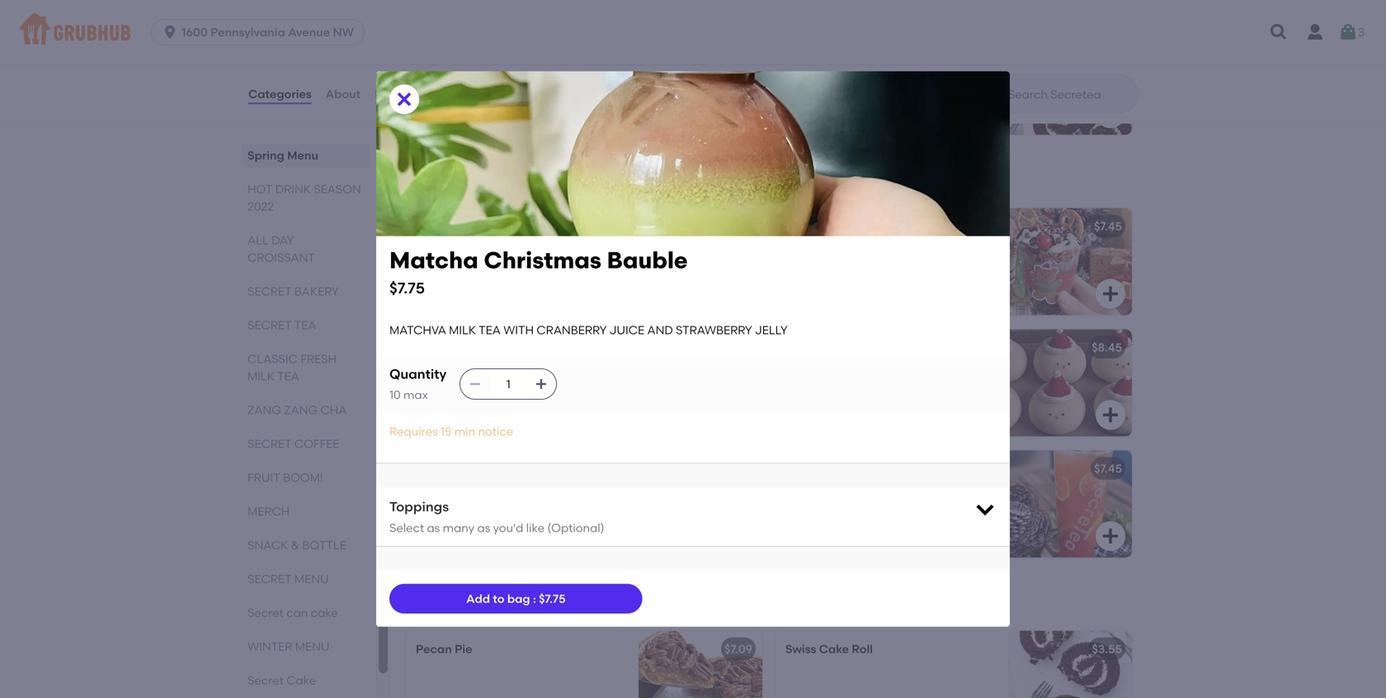Task type: vqa. For each thing, say whether or not it's contained in the screenshot.
(OPTIONAL)
yes



Task type: describe. For each thing, give the bounding box(es) containing it.
secret for secret menu
[[248, 573, 292, 587]]

matcha for matcha christmas bauble
[[416, 462, 460, 476]]

min
[[454, 425, 475, 439]]

cookie
[[494, 293, 540, 307]]

2 vertical spatial milk
[[475, 485, 503, 500]]

clause
[[855, 220, 894, 234]]

$7.45 for peppermint clause image
[[1094, 220, 1122, 234]]

0 vertical spatial secret cake
[[403, 593, 509, 614]]

creamsand
[[505, 276, 579, 290]]

secret tea
[[248, 319, 316, 333]]

+ for $7.45
[[748, 341, 755, 355]]

10
[[389, 388, 401, 402]]

grapefruit
[[873, 485, 945, 500]]

0 vertical spatial menu
[[479, 170, 533, 191]]

1 vertical spatial menu
[[294, 573, 329, 587]]

day
[[271, 234, 294, 248]]

search icon image
[[982, 84, 1002, 104]]

classic fresh milk tea
[[248, 352, 337, 384]]

peppermint clause
[[786, 220, 894, 234]]

$7.45 for summer dream image
[[1094, 462, 1122, 476]]

3
[[1358, 25, 1365, 39]]

nw
[[333, 25, 354, 39]]

1 horizontal spatial juice
[[610, 323, 645, 337]]

!
[[461, 381, 464, 395]]

svg image inside 3 button
[[1338, 22, 1358, 42]]

1 zang from the left
[[248, 404, 281, 418]]

milk inside classic fresh milk tea
[[248, 370, 275, 384]]

to
[[493, 592, 505, 606]]

with up "like"
[[530, 485, 560, 500]]

milkand
[[416, 260, 469, 274]]

secret bakery
[[248, 285, 339, 299]]

2 swiss cake roll image from the top
[[1008, 632, 1132, 699]]

hot
[[416, 341, 436, 355]]

peppermint clause image
[[1008, 208, 1132, 316]]

pecan
[[416, 643, 452, 657]]

secret for secret tea
[[248, 319, 292, 333]]

0 vertical spatial milk
[[449, 323, 476, 337]]

main navigation navigation
[[0, 0, 1386, 64]]

secret coffee
[[248, 437, 340, 451]]

lime
[[915, 502, 942, 516]]

summer
[[786, 462, 833, 476]]

jelly inside 'matchva milk tea with cranberry juice and strawberry jelly'
[[495, 519, 528, 533]]

2 horizontal spatial cake
[[819, 643, 849, 657]]

1 vertical spatial matchva milk tea with cranberry juice and strawberry jelly
[[416, 485, 560, 533]]

swiss
[[786, 643, 816, 657]]

grey
[[448, 243, 479, 257]]

jellygarnished
[[519, 260, 620, 274]]

pennsylvania
[[210, 25, 285, 39]]

night
[[502, 341, 533, 355]]

reviews button
[[374, 64, 421, 124]]

$3.55
[[1092, 643, 1122, 657]]

0 horizontal spatial and
[[527, 502, 552, 516]]

tea inside classic fresh milk tea
[[277, 370, 299, 384]]

pie
[[455, 643, 472, 657]]

gingerbread
[[416, 220, 489, 234]]

matcha christmas bauble image
[[639, 451, 762, 558]]

bottle
[[302, 539, 346, 553]]

peppermint
[[786, 220, 852, 234]]

2022
[[248, 200, 274, 214]]

secret down secret can cake
[[248, 674, 284, 688]]

all day croissant
[[248, 234, 315, 265]]

snack & bottle
[[248, 539, 346, 553]]

with inside the inger gitron grapefruit green tea garnisheo with lime and rosemaey
[[882, 502, 913, 516]]

gitron
[[824, 485, 870, 500]]

notice
[[478, 425, 513, 439]]

ginger
[[416, 293, 461, 307]]

snack
[[248, 539, 288, 553]]

secret menu
[[248, 573, 329, 587]]

1 horizontal spatial cake
[[463, 593, 509, 614]]

tea down matcha christmas bauble
[[505, 485, 527, 500]]

taste
[[451, 364, 486, 378]]

2 zang from the left
[[284, 404, 318, 418]]

about button
[[325, 64, 361, 124]]

0 vertical spatial matchva
[[389, 323, 446, 337]]

1 swiss cake roll image from the top
[[1008, 28, 1132, 135]]

matcha christmas bauble $7.75
[[389, 247, 688, 298]]

mochi
[[845, 341, 879, 355]]

snowman
[[786, 341, 842, 355]]

bag
[[507, 592, 530, 606]]

with up ginger
[[416, 276, 446, 290]]

all
[[248, 234, 269, 248]]

with down eggnog
[[506, 243, 536, 257]]

tea up hot chocolate night
[[479, 323, 501, 337]]

like
[[526, 521, 545, 535]]

$8.45
[[1092, 341, 1122, 355]]

summer dream
[[786, 462, 874, 476]]

whipped
[[449, 276, 502, 290]]

$7.09
[[725, 643, 753, 657]]

1 horizontal spatial and
[[647, 323, 673, 337]]

tea inside the inger gitron grapefruit green tea garnisheo with lime and rosemaey
[[786, 502, 808, 516]]

chocolate
[[439, 341, 499, 355]]

christmas for matcha christmas bauble $7.75
[[484, 247, 602, 274]]

season
[[314, 182, 361, 196]]

hot chocolate night
[[416, 341, 533, 355]]

&
[[291, 539, 300, 553]]

and inside the inger gitron grapefruit green tea garnisheo with lime and rosemaey
[[945, 502, 970, 516]]

fruit boom!
[[248, 471, 323, 485]]

1 vertical spatial juice
[[489, 502, 524, 516]]

betterwith
[[489, 364, 561, 378]]

0 vertical spatial cranberry
[[537, 323, 607, 337]]

earl grey pudding image
[[639, 28, 762, 135]]

requires 15 min notice
[[389, 425, 513, 439]]

secret can cake
[[248, 607, 338, 621]]

boba taste betterwith hot drinks !
[[416, 364, 589, 395]]



Task type: locate. For each thing, give the bounding box(es) containing it.
$7.45 +
[[720, 341, 755, 355]]

and down gingerbread eggnog image
[[647, 323, 673, 337]]

christmas up 'creamsand'
[[484, 247, 602, 274]]

0 vertical spatial coffee
[[472, 260, 517, 274]]

0 horizontal spatial juice
[[489, 502, 524, 516]]

can
[[287, 607, 308, 621]]

matchva up many
[[416, 485, 473, 500]]

1 vertical spatial winter
[[248, 640, 292, 654]]

gingerbread eggnog
[[416, 220, 535, 234]]

winter menu up gingerbread eggnog
[[403, 170, 533, 191]]

secret up pecan
[[403, 593, 459, 614]]

snowman mochi
[[786, 341, 879, 355]]

eggnog
[[539, 243, 593, 257]]

secret left can
[[248, 607, 284, 621]]

0 horizontal spatial winter menu
[[248, 640, 330, 654]]

quantity
[[389, 366, 447, 383]]

bauble up "like"
[[524, 462, 564, 476]]

1 vertical spatial milk
[[248, 370, 275, 384]]

0 vertical spatial +
[[748, 220, 755, 234]]

reviews
[[375, 87, 421, 101]]

0 vertical spatial juice
[[610, 323, 645, 337]]

1 vertical spatial $7.45
[[720, 341, 748, 355]]

secret down snack
[[248, 573, 292, 587]]

2 vertical spatial menu
[[295, 640, 330, 654]]

secret for secret bakery
[[248, 285, 292, 299]]

coffee up whipped
[[472, 260, 517, 274]]

snowman mochi image
[[1008, 330, 1132, 437]]

and up "like"
[[527, 502, 552, 516]]

0 horizontal spatial hot
[[248, 182, 273, 196]]

0 vertical spatial cake
[[463, 593, 509, 614]]

jelly right many
[[495, 519, 528, 533]]

0 horizontal spatial bauble
[[524, 462, 564, 476]]

0 horizontal spatial strawberry
[[416, 519, 492, 533]]

$7.75
[[722, 220, 748, 234], [389, 279, 425, 298], [726, 462, 753, 476], [539, 592, 566, 606]]

inger
[[786, 485, 821, 500]]

hot right betterwith
[[564, 364, 589, 378]]

0 horizontal spatial winter
[[248, 640, 292, 654]]

matchva
[[389, 323, 446, 337], [416, 485, 473, 500]]

secret down croissant
[[248, 285, 292, 299]]

tea down the 'classic'
[[277, 370, 299, 384]]

1 vertical spatial secret cake
[[248, 674, 316, 688]]

0 vertical spatial strawberry
[[676, 323, 752, 337]]

strawberry
[[676, 323, 752, 337], [416, 519, 492, 533]]

1 horizontal spatial secret cake
[[403, 593, 509, 614]]

+ for $7.75
[[748, 220, 755, 234]]

winter menu down secret can cake
[[248, 640, 330, 654]]

1 horizontal spatial hot
[[564, 364, 589, 378]]

tea down gingerbread eggnog
[[481, 243, 503, 257]]

eggnog
[[491, 220, 535, 234]]

0 horizontal spatial as
[[427, 521, 440, 535]]

0 vertical spatial matchva milk tea with cranberry juice and strawberry jelly
[[389, 323, 788, 337]]

0 vertical spatial winter
[[403, 170, 475, 191]]

as left the you'd
[[477, 521, 490, 535]]

2 vertical spatial $7.45
[[1094, 462, 1122, 476]]

milk down matcha christmas bauble
[[475, 485, 503, 500]]

+
[[748, 220, 755, 234], [748, 341, 755, 355]]

0 vertical spatial swiss cake roll image
[[1008, 28, 1132, 135]]

zang left cha
[[284, 404, 318, 418]]

1 vertical spatial strawberry
[[416, 519, 492, 533]]

tea inside 'earl grey tea with eggnog milkand coffee jellygarnished with whipped creamsand ginger man cookie'
[[481, 243, 503, 257]]

1 vertical spatial christmas
[[463, 462, 521, 476]]

cake
[[311, 607, 338, 621]]

1 horizontal spatial as
[[477, 521, 490, 535]]

roll
[[852, 643, 873, 657]]

swiss cake roll image
[[1008, 28, 1132, 135], [1008, 632, 1132, 699]]

categories button
[[248, 64, 312, 124]]

matcha down 15
[[416, 462, 460, 476]]

as left many
[[427, 521, 440, 535]]

toppings select as many as you'd like (optional)
[[389, 499, 605, 535]]

gingerbread eggnog image
[[639, 208, 762, 316]]

0 vertical spatial $7.45
[[1094, 220, 1122, 234]]

1 horizontal spatial cranberry
[[537, 323, 607, 337]]

:
[[533, 592, 536, 606]]

0 horizontal spatial cake
[[287, 674, 316, 688]]

cake left the roll
[[819, 643, 849, 657]]

juice
[[610, 323, 645, 337], [489, 502, 524, 516]]

rosemaey
[[786, 519, 849, 533]]

2 as from the left
[[477, 521, 490, 535]]

swiss cake roll
[[786, 643, 873, 657]]

strawberry up $7.45 +
[[676, 323, 752, 337]]

bauble for matcha christmas bauble $7.75
[[607, 247, 688, 274]]

drink
[[275, 182, 311, 196]]

1 horizontal spatial strawberry
[[676, 323, 752, 337]]

Search Secretea search field
[[1007, 87, 1133, 102]]

hot inside boba taste betterwith hot drinks !
[[564, 364, 589, 378]]

winter
[[403, 170, 475, 191], [248, 640, 292, 654]]

1 vertical spatial bauble
[[524, 462, 564, 476]]

1 vertical spatial cranberry
[[416, 502, 486, 516]]

secret for secret coffee
[[248, 437, 292, 451]]

1 secret from the top
[[248, 285, 292, 299]]

1 horizontal spatial jelly
[[755, 323, 788, 337]]

3 button
[[1338, 17, 1365, 47]]

fruit
[[248, 471, 280, 485]]

winter menu
[[403, 170, 533, 191], [248, 640, 330, 654]]

fresh
[[300, 352, 337, 366]]

strawberry down toppings
[[416, 519, 492, 533]]

inger gitron grapefruit green tea garnisheo with lime and rosemaey
[[786, 485, 987, 533]]

1 horizontal spatial bauble
[[607, 247, 688, 274]]

1600
[[182, 25, 208, 39]]

matcha down 'gingerbread'
[[389, 247, 478, 274]]

0 horizontal spatial cranberry
[[416, 502, 486, 516]]

cranberry up many
[[416, 502, 486, 516]]

tea down bakery
[[294, 319, 316, 333]]

winter up 'gingerbread'
[[403, 170, 475, 191]]

1 as from the left
[[427, 521, 440, 535]]

requires
[[389, 425, 438, 439]]

1 vertical spatial hot
[[564, 364, 589, 378]]

1 horizontal spatial coffee
[[472, 260, 517, 274]]

0 horizontal spatial jelly
[[495, 519, 528, 533]]

2 vertical spatial cake
[[287, 674, 316, 688]]

classic
[[248, 352, 298, 366]]

secret
[[248, 285, 292, 299], [248, 319, 292, 333], [248, 437, 292, 451], [248, 573, 292, 587]]

coffee inside 'earl grey tea with eggnog milkand coffee jellygarnished with whipped creamsand ginger man cookie'
[[472, 260, 517, 274]]

menu
[[287, 149, 318, 163]]

menu up eggnog
[[479, 170, 533, 191]]

1 vertical spatial coffee
[[294, 437, 340, 451]]

1600 pennsylvania avenue nw
[[182, 25, 354, 39]]

secret up fruit
[[248, 437, 292, 451]]

boom!
[[283, 471, 323, 485]]

boba
[[416, 364, 449, 378]]

milk up the chocolate
[[449, 323, 476, 337]]

milk down the 'classic'
[[248, 370, 275, 384]]

secret
[[403, 593, 459, 614], [248, 607, 284, 621], [248, 674, 284, 688]]

2 horizontal spatial and
[[945, 502, 970, 516]]

+ left the peppermint
[[748, 220, 755, 234]]

15
[[441, 425, 452, 439]]

4 secret from the top
[[248, 573, 292, 587]]

hot inside 'hot drink season 2022'
[[248, 182, 273, 196]]

bauble inside matcha christmas bauble $7.75
[[607, 247, 688, 274]]

matchva up hot on the left
[[389, 323, 446, 337]]

Input item quantity number field
[[490, 370, 527, 399]]

0 vertical spatial jelly
[[755, 323, 788, 337]]

christmas
[[484, 247, 602, 274], [463, 462, 521, 476]]

1 vertical spatial +
[[748, 341, 755, 355]]

spring
[[248, 149, 284, 163]]

tea down inger
[[786, 502, 808, 516]]

jelly up $7.45 +
[[755, 323, 788, 337]]

coffee
[[472, 260, 517, 274], [294, 437, 340, 451]]

cake down can
[[287, 674, 316, 688]]

croissant
[[248, 251, 315, 265]]

menu down cake
[[295, 640, 330, 654]]

secret cake down secret can cake
[[248, 674, 316, 688]]

(optional)
[[547, 521, 605, 535]]

max
[[404, 388, 428, 402]]

1 vertical spatial winter menu
[[248, 640, 330, 654]]

1 vertical spatial matcha
[[416, 462, 460, 476]]

1 horizontal spatial zang
[[284, 404, 318, 418]]

you'd
[[493, 521, 524, 535]]

secret cake
[[403, 593, 509, 614], [248, 674, 316, 688]]

matchva milk tea with cranberry juice and strawberry jelly down 'creamsand'
[[389, 323, 788, 337]]

cranberry down 'creamsand'
[[537, 323, 607, 337]]

0 horizontal spatial secret cake
[[248, 674, 316, 688]]

about
[[326, 87, 361, 101]]

hot chocolate night image
[[639, 330, 762, 437]]

svg image
[[731, 104, 751, 123], [1101, 104, 1121, 123], [1101, 284, 1121, 304], [535, 378, 548, 391]]

bauble right eggnog
[[607, 247, 688, 274]]

1 horizontal spatial winter menu
[[403, 170, 533, 191]]

2 secret from the top
[[248, 319, 292, 333]]

zang up secret coffee
[[248, 404, 281, 418]]

svg image
[[1269, 22, 1289, 42], [1338, 22, 1358, 42], [162, 24, 178, 40], [394, 89, 414, 109], [469, 378, 482, 391], [731, 406, 751, 425], [1101, 406, 1121, 425], [974, 498, 997, 521], [731, 527, 751, 547], [1101, 527, 1121, 547]]

with down grapefruit
[[882, 502, 913, 516]]

menu down bottle
[[294, 573, 329, 587]]

pecan pie image
[[639, 632, 762, 699]]

add to bag : $7.75
[[466, 592, 566, 606]]

secret cake up pie
[[403, 593, 509, 614]]

hot up 2022
[[248, 182, 273, 196]]

cake left :
[[463, 593, 509, 614]]

$7.45
[[1094, 220, 1122, 234], [720, 341, 748, 355], [1094, 462, 1122, 476]]

0 vertical spatial winter menu
[[403, 170, 533, 191]]

earl
[[416, 243, 445, 257]]

2 + from the top
[[748, 341, 755, 355]]

0 vertical spatial bauble
[[607, 247, 688, 274]]

add
[[466, 592, 490, 606]]

spring menu
[[248, 149, 318, 163]]

0 horizontal spatial coffee
[[294, 437, 340, 451]]

1 + from the top
[[748, 220, 755, 234]]

select
[[389, 521, 424, 535]]

as
[[427, 521, 440, 535], [477, 521, 490, 535]]

with up night
[[504, 323, 534, 337]]

cha
[[321, 404, 347, 418]]

0 horizontal spatial zang
[[248, 404, 281, 418]]

0 vertical spatial christmas
[[484, 247, 602, 274]]

zang zang cha
[[248, 404, 347, 418]]

1 vertical spatial cake
[[819, 643, 849, 657]]

many
[[443, 521, 475, 535]]

christmas for matcha christmas bauble
[[463, 462, 521, 476]]

svg image inside 1600 pennsylvania avenue nw button
[[162, 24, 178, 40]]

man
[[464, 293, 491, 307]]

drinks
[[416, 381, 458, 395]]

christmas down notice
[[463, 462, 521, 476]]

+ left snowman
[[748, 341, 755, 355]]

1 vertical spatial swiss cake roll image
[[1008, 632, 1132, 699]]

garnisheo
[[810, 502, 880, 516]]

summer dream image
[[1008, 451, 1132, 558]]

matchva milk tea with cranberry juice and strawberry jelly down matcha christmas bauble
[[416, 485, 560, 533]]

secret up the 'classic'
[[248, 319, 292, 333]]

green
[[948, 485, 987, 500]]

$7.75 inside matcha christmas bauble $7.75
[[389, 279, 425, 298]]

3 secret from the top
[[248, 437, 292, 451]]

matcha for matcha christmas bauble $7.75
[[389, 247, 478, 274]]

0 vertical spatial matcha
[[389, 247, 478, 274]]

categories
[[248, 87, 312, 101]]

menu
[[479, 170, 533, 191], [294, 573, 329, 587], [295, 640, 330, 654]]

1600 pennsylvania avenue nw button
[[151, 19, 371, 45]]

winter down secret can cake
[[248, 640, 292, 654]]

1 vertical spatial matchva
[[416, 485, 473, 500]]

earl grey tea with eggnog milkand coffee jellygarnished with whipped creamsand ginger man cookie
[[416, 243, 620, 307]]

quantity 10 max
[[389, 366, 447, 402]]

and down green
[[945, 502, 970, 516]]

toppings
[[389, 499, 449, 516]]

matcha inside matcha christmas bauble $7.75
[[389, 247, 478, 274]]

1 vertical spatial jelly
[[495, 519, 528, 533]]

0 vertical spatial hot
[[248, 182, 273, 196]]

cake
[[463, 593, 509, 614], [819, 643, 849, 657], [287, 674, 316, 688]]

bauble for matcha christmas bauble
[[524, 462, 564, 476]]

christmas inside matcha christmas bauble $7.75
[[484, 247, 602, 274]]

matchva milk tea with cranberry juice and strawberry jelly
[[389, 323, 788, 337], [416, 485, 560, 533]]

1 horizontal spatial winter
[[403, 170, 475, 191]]

coffee up boom!
[[294, 437, 340, 451]]



